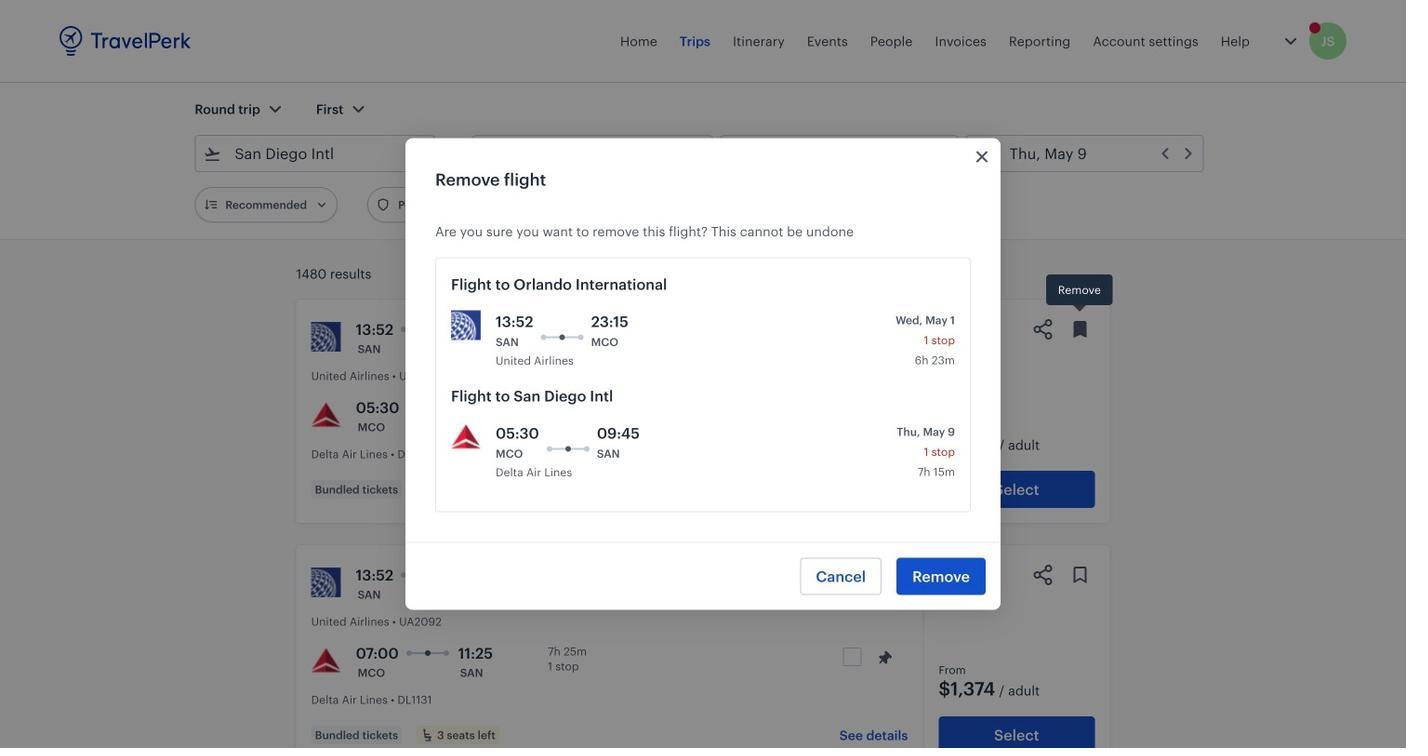 Task type: describe. For each thing, give the bounding box(es) containing it.
delta air lines image
[[311, 400, 341, 430]]

modalheader element
[[406, 138, 1001, 190]]

united airlines image
[[311, 568, 341, 597]]

Return field
[[997, 139, 1196, 168]]

modalbody element
[[406, 190, 1001, 542]]

1 vertical spatial delta air lines image
[[311, 646, 341, 675]]



Task type: locate. For each thing, give the bounding box(es) containing it.
modalfooter element
[[406, 542, 1001, 610]]

To search field
[[500, 139, 688, 168]]

delta air lines image inside modalbody element
[[451, 422, 481, 452]]

united airlines image
[[451, 310, 481, 340], [311, 322, 341, 352]]

0 vertical spatial delta air lines image
[[451, 422, 481, 452]]

delta air lines image
[[451, 422, 481, 452], [311, 646, 341, 675]]

united airlines image inside modalbody element
[[451, 310, 481, 340]]

1 horizontal spatial delta air lines image
[[451, 422, 481, 452]]

tooltip
[[1047, 274, 1113, 314]]

0 horizontal spatial delta air lines image
[[311, 646, 341, 675]]

0 horizontal spatial united airlines image
[[311, 322, 341, 352]]

Depart field
[[751, 139, 951, 168]]

1 horizontal spatial united airlines image
[[451, 310, 481, 340]]

From search field
[[222, 139, 410, 168]]



Task type: vqa. For each thing, say whether or not it's contained in the screenshot.
ModalBody element
yes



